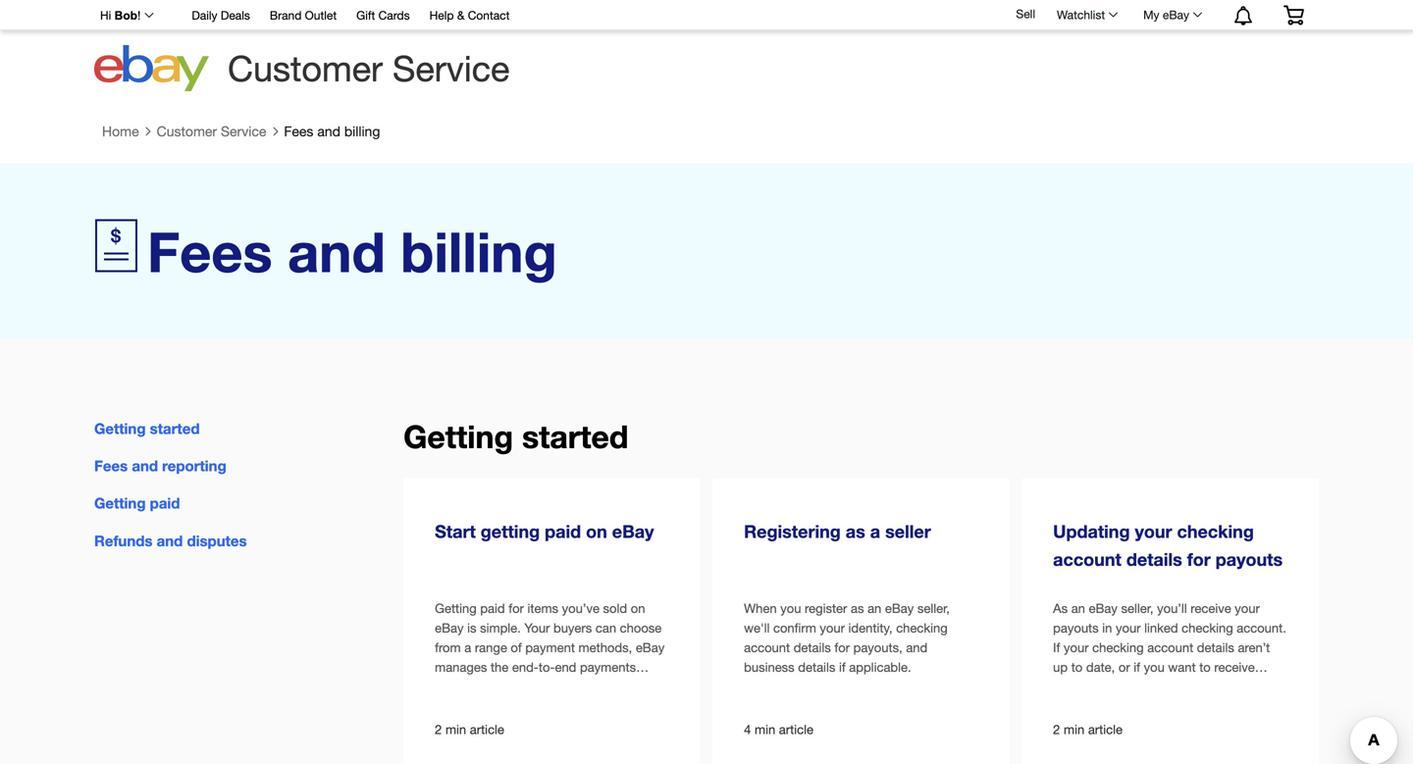 Task type: locate. For each thing, give the bounding box(es) containing it.
details left if
[[799, 660, 836, 675]]

paid inside getting paid for items you've sold on ebay is simple. your buyers can choose from a range of payment methods, ebay manages the end-to-end payments process, and you receive your funds directly in your checking account. 2 min article
[[480, 601, 505, 617]]

1 horizontal spatial checking
[[897, 621, 948, 636]]

1 vertical spatial for
[[509, 601, 524, 617]]

0 horizontal spatial service
[[221, 123, 266, 139]]

0 vertical spatial customer
[[228, 48, 383, 89]]

2 min from the left
[[755, 723, 776, 738]]

getting up is
[[435, 601, 477, 617]]

and inside the when you register as an ebay seller, we'll confirm your identity, checking account details for payouts, and business details if applicable.
[[907, 641, 928, 656]]

1 horizontal spatial on
[[631, 601, 646, 617]]

service inside customer service banner
[[393, 48, 510, 89]]

1 vertical spatial a
[[465, 641, 472, 656]]

to-
[[539, 660, 555, 675]]

1 horizontal spatial you
[[781, 601, 802, 617]]

your inside updating your checking account details for payouts
[[1136, 522, 1173, 543]]

a left seller
[[871, 522, 881, 543]]

article inside getting paid for items you've sold on ebay is simple. your buyers can choose from a range of payment methods, ebay manages the end-to-end payments process, and you receive your funds directly in your checking account. 2 min article
[[470, 723, 505, 738]]

fees for fees and reporting link
[[94, 458, 128, 475]]

1 horizontal spatial fees
[[147, 219, 273, 284]]

deals
[[221, 8, 250, 22]]

in
[[480, 700, 490, 715]]

the
[[491, 660, 509, 675]]

as left an
[[851, 601, 865, 617]]

2 2 from the left
[[1054, 723, 1061, 738]]

1 vertical spatial customer
[[157, 123, 217, 139]]

account down "updating"
[[1054, 549, 1122, 570]]

getting up fees and reporting link
[[94, 420, 146, 438]]

getting started link
[[94, 420, 200, 438]]

you inside getting paid for items you've sold on ebay is simple. your buyers can choose from a range of payment methods, ebay manages the end-to-end payments process, and you receive your funds directly in your checking account. 2 min article
[[513, 680, 533, 695]]

getting up the start
[[404, 418, 514, 456]]

ebay right my
[[1163, 8, 1190, 22]]

service inside customer service link
[[221, 123, 266, 139]]

customer right home at the top left of page
[[157, 123, 217, 139]]

ebay up sold at the left bottom
[[613, 522, 654, 543]]

payouts
[[1216, 549, 1284, 570]]

sell
[[1017, 7, 1036, 21]]

0 horizontal spatial checking
[[522, 700, 574, 715]]

min inside getting paid for items you've sold on ebay is simple. your buyers can choose from a range of payment methods, ebay manages the end-to-end payments process, and you receive your funds directly in your checking account. 2 min article
[[446, 723, 467, 738]]

customer inside fees and billing main content
[[157, 123, 217, 139]]

on
[[586, 522, 608, 543], [631, 601, 646, 617]]

2 article from the left
[[779, 723, 814, 738]]

items
[[528, 601, 559, 617]]

1 horizontal spatial service
[[393, 48, 510, 89]]

fees and billing
[[284, 123, 380, 139], [147, 219, 557, 284]]

your down register
[[820, 621, 845, 636]]

funds
[[610, 680, 642, 695]]

0 horizontal spatial article
[[470, 723, 505, 738]]

hi bob !
[[100, 9, 141, 22]]

checking up payouts
[[1178, 522, 1255, 543]]

2 horizontal spatial paid
[[545, 522, 581, 543]]

0 vertical spatial account
[[1054, 549, 1122, 570]]

1 vertical spatial paid
[[545, 522, 581, 543]]

a inside getting paid for items you've sold on ebay is simple. your buyers can choose from a range of payment methods, ebay manages the end-to-end payments process, and you receive your funds directly in your checking account. 2 min article
[[465, 641, 472, 656]]

for inside updating your checking account details for payouts
[[1188, 549, 1211, 570]]

2 horizontal spatial for
[[1188, 549, 1211, 570]]

customer service
[[228, 48, 510, 89], [157, 123, 266, 139]]

0 horizontal spatial fees
[[94, 458, 128, 475]]

end-
[[512, 660, 539, 675]]

simple.
[[480, 621, 521, 636]]

1 vertical spatial account
[[744, 641, 791, 656]]

1 horizontal spatial getting started
[[404, 418, 629, 456]]

getting inside getting paid for items you've sold on ebay is simple. your buyers can choose from a range of payment methods, ebay manages the end-to-end payments process, and you receive your funds directly in your checking account. 2 min article
[[435, 601, 477, 617]]

customer service right home at the top left of page
[[157, 123, 266, 139]]

directly
[[435, 700, 476, 715]]

0 horizontal spatial you
[[513, 680, 533, 695]]

1 horizontal spatial a
[[871, 522, 881, 543]]

business
[[744, 660, 795, 675]]

checking down "receive"
[[522, 700, 574, 715]]

ebay right an
[[886, 601, 914, 617]]

customer down brand outlet link
[[228, 48, 383, 89]]

3 article from the left
[[1089, 723, 1123, 738]]

getting
[[481, 522, 540, 543]]

paid up simple.
[[480, 601, 505, 617]]

2 horizontal spatial article
[[1089, 723, 1123, 738]]

contact
[[468, 8, 510, 22]]

updating
[[1054, 522, 1131, 543]]

for inside getting paid for items you've sold on ebay is simple. your buyers can choose from a range of payment methods, ebay manages the end-to-end payments process, and you receive your funds directly in your checking account. 2 min article
[[509, 601, 524, 617]]

paid down fees and reporting
[[150, 495, 180, 513]]

getting paid for items you've sold on ebay is simple. your buyers can choose from a range of payment methods, ebay manages the end-to-end payments process, and you receive your funds directly in your checking account. 2 min article
[[435, 601, 665, 738]]

service
[[393, 48, 510, 89], [221, 123, 266, 139]]

details
[[1127, 549, 1183, 570], [794, 641, 831, 656], [799, 660, 836, 675]]

watchlist link
[[1047, 3, 1127, 27]]

4
[[744, 723, 752, 738]]

customer service inside fees and billing main content
[[157, 123, 266, 139]]

a right from
[[465, 641, 472, 656]]

1 horizontal spatial article
[[779, 723, 814, 738]]

and inside getting paid for items you've sold on ebay is simple. your buyers can choose from a range of payment methods, ebay manages the end-to-end payments process, and you receive your funds directly in your checking account. 2 min article
[[488, 680, 509, 695]]

as left seller
[[846, 522, 866, 543]]

getting started
[[404, 418, 629, 456], [94, 420, 200, 438]]

fees for fees and billing link
[[284, 123, 314, 139]]

1 2 from the left
[[435, 723, 442, 738]]

0 vertical spatial checking
[[1178, 522, 1255, 543]]

3 min from the left
[[1064, 723, 1085, 738]]

account
[[1054, 549, 1122, 570], [744, 641, 791, 656]]

for left payouts
[[1188, 549, 1211, 570]]

paid
[[150, 495, 180, 513], [545, 522, 581, 543], [480, 601, 505, 617]]

2 vertical spatial paid
[[480, 601, 505, 617]]

as
[[846, 522, 866, 543], [851, 601, 865, 617]]

started
[[522, 418, 629, 456], [150, 420, 200, 438]]

details down confirm
[[794, 641, 831, 656]]

4 min article
[[744, 723, 814, 738]]

0 vertical spatial for
[[1188, 549, 1211, 570]]

paid right getting
[[545, 522, 581, 543]]

checking down seller,
[[897, 621, 948, 636]]

0 horizontal spatial customer
[[157, 123, 217, 139]]

payments
[[580, 660, 636, 675]]

getting started up fees and reporting link
[[94, 420, 200, 438]]

choose
[[620, 621, 662, 636]]

your
[[1136, 522, 1173, 543], [820, 621, 845, 636], [581, 680, 606, 695], [494, 700, 519, 715]]

0 vertical spatial details
[[1127, 549, 1183, 570]]

account up business
[[744, 641, 791, 656]]

0 vertical spatial billing
[[344, 123, 380, 139]]

on up choose
[[631, 601, 646, 617]]

and
[[317, 123, 341, 139], [288, 219, 386, 284], [132, 458, 158, 475], [157, 532, 183, 550], [907, 641, 928, 656], [488, 680, 509, 695]]

checking
[[1178, 522, 1255, 543], [897, 621, 948, 636], [522, 700, 574, 715]]

2
[[435, 723, 442, 738], [1054, 723, 1061, 738]]

1 vertical spatial fees and billing
[[147, 219, 557, 284]]

on inside getting paid for items you've sold on ebay is simple. your buyers can choose from a range of payment methods, ebay manages the end-to-end payments process, and you receive your funds directly in your checking account. 2 min article
[[631, 601, 646, 617]]

1 horizontal spatial min
[[755, 723, 776, 738]]

2 inside getting paid for items you've sold on ebay is simple. your buyers can choose from a range of payment methods, ebay manages the end-to-end payments process, and you receive your funds directly in your checking account. 2 min article
[[435, 723, 442, 738]]

0 horizontal spatial min
[[446, 723, 467, 738]]

2 vertical spatial for
[[835, 641, 850, 656]]

service left fees and billing link
[[221, 123, 266, 139]]

you
[[781, 601, 802, 617], [513, 680, 533, 695]]

1 vertical spatial service
[[221, 123, 266, 139]]

getting up refunds
[[94, 495, 146, 513]]

details down "updating"
[[1127, 549, 1183, 570]]

a
[[871, 522, 881, 543], [465, 641, 472, 656]]

0 horizontal spatial a
[[465, 641, 472, 656]]

register
[[805, 601, 848, 617]]

2 vertical spatial fees
[[94, 458, 128, 475]]

0 vertical spatial customer service
[[228, 48, 510, 89]]

daily deals
[[192, 8, 250, 22]]

1 horizontal spatial 2
[[1054, 723, 1061, 738]]

1 article from the left
[[470, 723, 505, 738]]

billing
[[344, 123, 380, 139], [401, 219, 557, 284]]

0 vertical spatial you
[[781, 601, 802, 617]]

0 horizontal spatial paid
[[150, 495, 180, 513]]

bob
[[115, 9, 137, 22]]

1 horizontal spatial paid
[[480, 601, 505, 617]]

0 vertical spatial paid
[[150, 495, 180, 513]]

1 horizontal spatial for
[[835, 641, 850, 656]]

you up confirm
[[781, 601, 802, 617]]

you down end-
[[513, 680, 533, 695]]

receive
[[537, 680, 578, 695]]

1 horizontal spatial customer
[[228, 48, 383, 89]]

customer
[[228, 48, 383, 89], [157, 123, 217, 139]]

1 vertical spatial as
[[851, 601, 865, 617]]

1 vertical spatial customer service
[[157, 123, 266, 139]]

your up account.
[[581, 680, 606, 695]]

&
[[457, 8, 465, 22]]

0 horizontal spatial 2
[[435, 723, 442, 738]]

for
[[1188, 549, 1211, 570], [509, 601, 524, 617], [835, 641, 850, 656]]

1 vertical spatial fees
[[147, 219, 273, 284]]

0 horizontal spatial on
[[586, 522, 608, 543]]

getting
[[404, 418, 514, 456], [94, 420, 146, 438], [94, 495, 146, 513], [435, 601, 477, 617]]

2 horizontal spatial checking
[[1178, 522, 1255, 543]]

0 vertical spatial as
[[846, 522, 866, 543]]

customer service inside banner
[[228, 48, 510, 89]]

refunds and disputes
[[94, 532, 247, 550]]

min
[[446, 723, 467, 738], [755, 723, 776, 738], [1064, 723, 1085, 738]]

for up if
[[835, 641, 850, 656]]

service down "help"
[[393, 48, 510, 89]]

1 vertical spatial checking
[[897, 621, 948, 636]]

0 vertical spatial service
[[393, 48, 510, 89]]

1 vertical spatial you
[[513, 680, 533, 695]]

0 horizontal spatial account
[[744, 641, 791, 656]]

2 min article
[[1054, 723, 1123, 738]]

1 vertical spatial details
[[794, 641, 831, 656]]

your
[[525, 621, 550, 636]]

outlet
[[305, 8, 337, 22]]

getting paid
[[94, 495, 180, 513]]

for up simple.
[[509, 601, 524, 617]]

ebay down choose
[[636, 641, 665, 656]]

on up you've
[[586, 522, 608, 543]]

0 horizontal spatial getting started
[[94, 420, 200, 438]]

customer service down gift
[[228, 48, 510, 89]]

getting started up getting
[[404, 418, 629, 456]]

min for updating your checking account details for payouts
[[1064, 723, 1085, 738]]

brand outlet
[[270, 8, 337, 22]]

0 horizontal spatial for
[[509, 601, 524, 617]]

gift cards link
[[357, 5, 410, 27]]

paid for getting paid for items you've sold on ebay is simple. your buyers can choose from a range of payment methods, ebay manages the end-to-end payments process, and you receive your funds directly in your checking account. 2 min article
[[480, 601, 505, 617]]

2 horizontal spatial fees
[[284, 123, 314, 139]]

ebay
[[1163, 8, 1190, 22], [613, 522, 654, 543], [886, 601, 914, 617], [435, 621, 464, 636], [636, 641, 665, 656]]

customer service link
[[157, 123, 266, 140]]

0 vertical spatial fees
[[284, 123, 314, 139]]

1 horizontal spatial billing
[[401, 219, 557, 284]]

0 vertical spatial a
[[871, 522, 881, 543]]

2 horizontal spatial min
[[1064, 723, 1085, 738]]

1 horizontal spatial account
[[1054, 549, 1122, 570]]

1 min from the left
[[446, 723, 467, 738]]

1 vertical spatial on
[[631, 601, 646, 617]]

2 vertical spatial checking
[[522, 700, 574, 715]]

your right "updating"
[[1136, 522, 1173, 543]]



Task type: describe. For each thing, give the bounding box(es) containing it.
cards
[[379, 8, 410, 22]]

min for registering as a seller
[[755, 723, 776, 738]]

process,
[[435, 680, 484, 695]]

start
[[435, 522, 476, 543]]

article for registering as a seller
[[779, 723, 814, 738]]

my
[[1144, 8, 1160, 22]]

gift
[[357, 8, 375, 22]]

you inside the when you register as an ebay seller, we'll confirm your identity, checking account details for payouts, and business details if applicable.
[[781, 601, 802, 617]]

identity,
[[849, 621, 893, 636]]

applicable.
[[850, 660, 912, 675]]

sell link
[[1008, 7, 1045, 21]]

checking inside getting paid for items you've sold on ebay is simple. your buyers can choose from a range of payment methods, ebay manages the end-to-end payments process, and you receive your funds directly in your checking account. 2 min article
[[522, 700, 574, 715]]

my ebay
[[1144, 8, 1190, 22]]

your shopping cart image
[[1283, 5, 1306, 25]]

range
[[475, 641, 507, 656]]

account.
[[577, 700, 627, 715]]

brand outlet link
[[270, 5, 337, 27]]

gift cards
[[357, 8, 410, 22]]

methods,
[[579, 641, 633, 656]]

refunds and disputes link
[[94, 532, 247, 550]]

account inside the when you register as an ebay seller, we'll confirm your identity, checking account details for payouts, and business details if applicable.
[[744, 641, 791, 656]]

1 vertical spatial billing
[[401, 219, 557, 284]]

sold
[[603, 601, 628, 617]]

seller
[[886, 522, 932, 543]]

customer service banner
[[89, 0, 1320, 98]]

fees and billing link
[[284, 123, 380, 140]]

of
[[511, 641, 522, 656]]

from
[[435, 641, 461, 656]]

daily deals link
[[192, 5, 250, 27]]

home link
[[102, 123, 139, 140]]

0 horizontal spatial started
[[150, 420, 200, 438]]

when
[[744, 601, 777, 617]]

can
[[596, 621, 617, 636]]

ebay inside account navigation
[[1163, 8, 1190, 22]]

end
[[555, 660, 577, 675]]

payouts,
[[854, 641, 903, 656]]

your inside the when you register as an ebay seller, we'll confirm your identity, checking account details for payouts, and business details if applicable.
[[820, 621, 845, 636]]

my ebay link
[[1133, 3, 1212, 27]]

ebay inside the when you register as an ebay seller, we'll confirm your identity, checking account details for payouts, and business details if applicable.
[[886, 601, 914, 617]]

2 vertical spatial details
[[799, 660, 836, 675]]

as inside the when you register as an ebay seller, we'll confirm your identity, checking account details for payouts, and business details if applicable.
[[851, 601, 865, 617]]

manages
[[435, 660, 487, 675]]

checking inside the when you register as an ebay seller, we'll confirm your identity, checking account details for payouts, and business details if applicable.
[[897, 621, 948, 636]]

details inside updating your checking account details for payouts
[[1127, 549, 1183, 570]]

account navigation
[[89, 0, 1320, 30]]

is
[[467, 621, 477, 636]]

help & contact
[[430, 8, 510, 22]]

paid for getting paid
[[150, 495, 180, 513]]

help
[[430, 8, 454, 22]]

disputes
[[187, 532, 247, 550]]

when you register as an ebay seller, we'll confirm your identity, checking account details for payouts, and business details if applicable.
[[744, 601, 950, 675]]

checking inside updating your checking account details for payouts
[[1178, 522, 1255, 543]]

article for updating your checking account details for payouts
[[1089, 723, 1123, 738]]

start getting paid on ebay
[[435, 522, 654, 543]]

if
[[839, 660, 846, 675]]

ebay up from
[[435, 621, 464, 636]]

0 horizontal spatial billing
[[344, 123, 380, 139]]

fees and billing main content
[[0, 114, 1414, 765]]

an
[[868, 601, 882, 617]]

payment
[[526, 641, 575, 656]]

home
[[102, 123, 139, 139]]

registering as a seller
[[744, 522, 932, 543]]

buyers
[[554, 621, 592, 636]]

watchlist
[[1058, 8, 1106, 22]]

brand
[[270, 8, 302, 22]]

help & contact link
[[430, 5, 510, 27]]

getting paid link
[[94, 495, 180, 513]]

customer inside banner
[[228, 48, 383, 89]]

account inside updating your checking account details for payouts
[[1054, 549, 1122, 570]]

reporting
[[162, 458, 227, 475]]

you've
[[562, 601, 600, 617]]

we'll
[[744, 621, 770, 636]]

your right in
[[494, 700, 519, 715]]

1 horizontal spatial started
[[522, 418, 629, 456]]

fees and reporting link
[[94, 458, 227, 475]]

hi
[[100, 9, 111, 22]]

0 vertical spatial on
[[586, 522, 608, 543]]

fees and reporting
[[94, 458, 227, 475]]

daily
[[192, 8, 218, 22]]

confirm
[[774, 621, 817, 636]]

!
[[137, 9, 141, 22]]

seller,
[[918, 601, 950, 617]]

registering
[[744, 522, 841, 543]]

for inside the when you register as an ebay seller, we'll confirm your identity, checking account details for payouts, and business details if applicable.
[[835, 641, 850, 656]]

0 vertical spatial fees and billing
[[284, 123, 380, 139]]

refunds
[[94, 532, 153, 550]]

updating your checking account details for payouts
[[1054, 522, 1284, 570]]



Task type: vqa. For each thing, say whether or not it's contained in the screenshot.
Was: within the WAS: $1,329.00 954 SOLD
no



